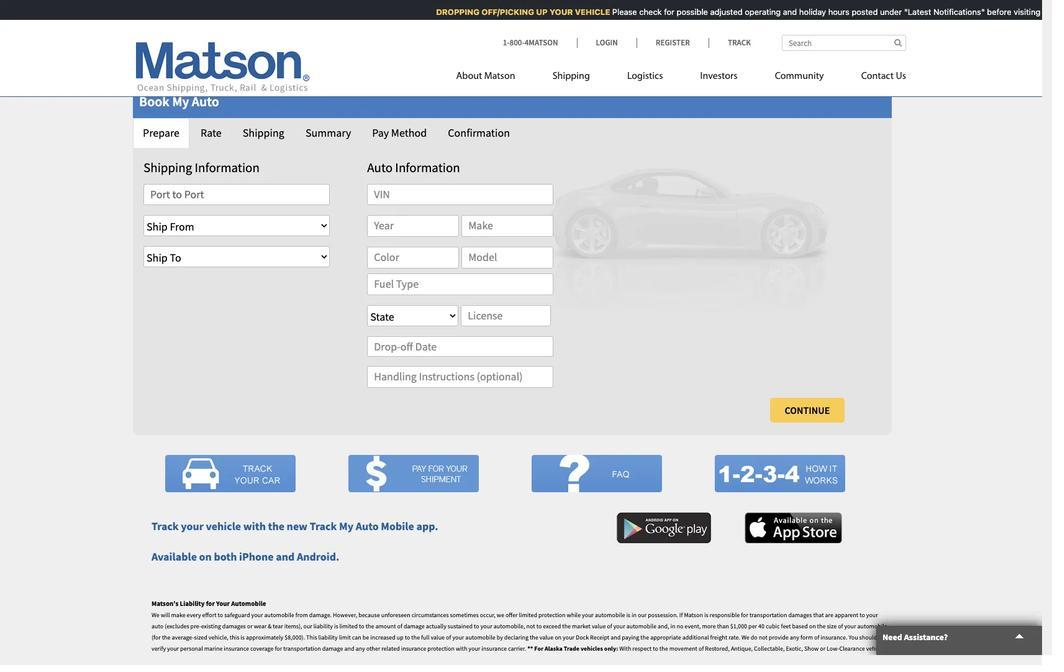 Task type: describe. For each thing, give the bounding box(es) containing it.
1 vertical spatial damages
[[222, 622, 246, 630]]

automobile
[[231, 599, 266, 608]]

should
[[860, 633, 878, 641]]

iphone
[[239, 549, 274, 564]]

to right the respect
[[653, 644, 659, 652]]

confirmation
[[448, 126, 510, 140]]

carrier
[[156, 655, 174, 664]]

0 vertical spatial any
[[791, 633, 800, 641]]

1 horizontal spatial damages
[[789, 611, 813, 619]]

form
[[801, 633, 814, 641]]

0 vertical spatial vehicle
[[206, 519, 241, 533]]

on up alaska
[[555, 633, 562, 641]]

holiday
[[795, 7, 822, 17]]

hours
[[824, 7, 846, 17]]

(for
[[152, 633, 161, 641]]

40
[[759, 622, 765, 630]]

from
[[296, 611, 308, 619]]

800-
[[510, 37, 525, 48]]

**
[[528, 644, 534, 652]]

your down sustained on the bottom left of the page
[[453, 633, 465, 641]]

your down occur,
[[481, 622, 493, 630]]

limit
[[339, 633, 351, 641]]

released
[[317, 655, 339, 664]]

tear
[[273, 622, 283, 630]]

approximately
[[246, 633, 284, 641]]

mobile
[[381, 519, 414, 533]]

wear
[[254, 622, 267, 630]]

2 vertical spatial auto
[[356, 519, 379, 533]]

with
[[620, 644, 632, 652]]

occur,
[[480, 611, 496, 619]]

on right the based
[[810, 622, 817, 630]]

track for track link
[[728, 37, 751, 48]]

exceed inside we will make every effort to safeguard your automobile from damage. however, because unforeseen circumstances sometimes occur, we offer limited protection while your automobile is in our possession. if matson is responsible for transportation damages that are apparent to your auto (excludes pre-existing damages or wear & tear items), our liability is limited to the amount of damage actually sustained to your automobile, not to exceed the market value of your automobile and, in no event, more than $1,000 per 40 cubic feet based on the size of your automobile (for the average-sized vehicle, this is approximately $8,000). this liability limit can be increased up to the full value of your automobile by declaring the value on your dock receipt and paying the appropriate additional freight rate. we do not provide any form of insurance. you should verify your personal marine insurance coverage for transportation damage and any other related insurance protection with your insurance carrier.
[[543, 622, 561, 630]]

cubic
[[766, 622, 780, 630]]

is right this
[[241, 633, 245, 641]]

0 vertical spatial our
[[638, 611, 647, 619]]

carrier.
[[508, 644, 527, 652]]

make
[[171, 611, 186, 619]]

agrees
[[175, 655, 192, 664]]

of down additional
[[699, 644, 704, 652]]

automobile up the paying
[[627, 622, 657, 630]]

"latest
[[900, 7, 927, 17]]

by
[[497, 633, 503, 641]]

android.
[[297, 549, 340, 564]]

for
[[535, 644, 544, 652]]

noted
[[478, 655, 493, 664]]

the right (for
[[162, 633, 171, 641]]

to right 'up'
[[405, 633, 410, 641]]

vehicles
[[581, 644, 603, 652]]

0 horizontal spatial my
[[172, 93, 189, 110]]

offer
[[506, 611, 518, 619]]

dock
[[576, 633, 589, 641]]

to up can
[[359, 622, 365, 630]]

VIN text field
[[368, 184, 554, 205]]

0 vertical spatial auto
[[192, 93, 219, 110]]

1 vertical spatial auto
[[368, 159, 393, 176]]

0 horizontal spatial transportation
[[284, 644, 321, 652]]

the up the respect
[[641, 633, 650, 641]]

will
[[161, 611, 170, 619]]

not inside with respect to the movement of restored, antique, collectable, exotic, show or low-clearance vehicles, if carrier agrees to ship such a vehicle, the vehicle is subject to a released value not to exceed $2,625 maximum total loss, to be noted on the bill of lading at time of shipping.
[[356, 655, 365, 664]]

1 horizontal spatial protection
[[539, 611, 566, 619]]

personal
[[180, 644, 203, 652]]

search image
[[895, 39, 903, 47]]

increased
[[371, 633, 396, 641]]

operating
[[741, 7, 777, 17]]

pay                                                 method
[[373, 126, 427, 140]]

ship
[[200, 655, 211, 664]]

you
[[849, 633, 859, 641]]

clearance
[[840, 644, 866, 652]]

subject
[[286, 655, 305, 664]]

apparent
[[835, 611, 859, 619]]

1 vertical spatial shipping link
[[233, 118, 295, 148]]

2 track vehicle image from the left
[[349, 455, 479, 492]]

additional
[[683, 633, 710, 641]]

while
[[567, 611, 581, 619]]

register link
[[637, 37, 709, 48]]

the up **
[[530, 633, 539, 641]]

Drop-off Date text field
[[368, 336, 554, 357]]

1 horizontal spatial we
[[742, 633, 750, 641]]

to right apparent
[[860, 611, 866, 619]]

based
[[793, 622, 808, 630]]

shipping inside top menu "navigation"
[[553, 71, 590, 81]]

1 horizontal spatial track
[[310, 519, 337, 533]]

investors
[[701, 71, 738, 81]]

information for shipping information
[[195, 159, 260, 176]]

0 horizontal spatial with
[[244, 519, 266, 533]]

to right the 'loss,'
[[464, 655, 469, 664]]

2 a from the left
[[313, 655, 316, 664]]

no
[[677, 622, 684, 630]]

respect
[[633, 644, 652, 652]]

of up 'up'
[[398, 622, 403, 630]]

shipping information
[[144, 159, 260, 176]]

3 insurance from the left
[[482, 644, 507, 652]]

because
[[359, 611, 380, 619]]

appropriate
[[651, 633, 682, 641]]

(excludes
[[165, 622, 189, 630]]

this
[[230, 633, 240, 641]]

of right size
[[839, 622, 844, 630]]

amount
[[376, 622, 396, 630]]

please
[[608, 7, 633, 17]]

for up effort
[[206, 599, 215, 608]]

to right effort
[[218, 611, 223, 619]]

the down because on the left
[[366, 622, 375, 630]]

1 vertical spatial in
[[671, 622, 676, 630]]

the down the appropriate
[[660, 644, 669, 652]]

information for auto information
[[396, 159, 460, 176]]

exceed inside with respect to the movement of restored, antique, collectable, exotic, show or low-clearance vehicles, if carrier agrees to ship such a vehicle, the vehicle is subject to a released value not to exceed $2,625 maximum total loss, to be noted on the bill of lading at time of shipping.
[[373, 655, 391, 664]]

track your vehicle with the new track my                                 auto mobile app.
[[152, 519, 439, 533]]

to down other
[[366, 655, 371, 664]]

automobile left the by
[[466, 633, 496, 641]]

register
[[656, 37, 691, 48]]

0 vertical spatial liability
[[314, 622, 333, 630]]

book my auto
[[139, 93, 219, 110]]

of up receipt
[[607, 622, 613, 630]]

feet
[[782, 622, 792, 630]]

is inside with respect to the movement of restored, antique, collectable, exotic, show or low-clearance vehicles, if carrier agrees to ship such a vehicle, the vehicle is subject to a released value not to exceed $2,625 maximum total loss, to be noted on the bill of lading at time of shipping.
[[281, 655, 285, 664]]

freight
[[711, 633, 728, 641]]

size
[[828, 622, 837, 630]]

alaska
[[545, 644, 563, 652]]

1 vertical spatial damage
[[322, 644, 343, 652]]

movement
[[670, 644, 698, 652]]

summary link
[[296, 118, 361, 148]]

other
[[367, 644, 381, 652]]

0 horizontal spatial we
[[152, 611, 160, 619]]

circumstances
[[412, 611, 449, 619]]

average-
[[172, 633, 194, 641]]

your up the paying
[[614, 622, 626, 630]]

off/picking
[[477, 7, 530, 17]]

to right subject
[[306, 655, 312, 664]]

$2,625
[[392, 655, 409, 664]]

2 horizontal spatial not
[[759, 633, 768, 641]]

for right coverage
[[275, 644, 282, 652]]

your up carrier
[[167, 644, 179, 652]]

insurance.
[[821, 633, 848, 641]]

we will make every effort to safeguard your automobile from damage. however, because unforeseen circumstances sometimes occur, we offer limited protection while your automobile is in our possession. if matson is responsible for transportation damages that are apparent to your auto (excludes pre-existing damages or wear & tear items), our liability is limited to the amount of damage actually sustained to your automobile, not to exceed the market value of your automobile and, in no event, more than $1,000 per 40 cubic feet based on the size of your automobile (for the average-sized vehicle, this is approximately $8,000). this liability limit can be increased up to the full value of your automobile by declaring the value on your dock receipt and paying the appropriate additional freight rate. we do not provide any form of insurance. you should verify your personal marine insurance coverage for transportation damage and any other related insurance protection with your insurance carrier.
[[152, 611, 888, 652]]

auto
[[152, 622, 164, 630]]

Year text field
[[368, 215, 460, 237]]

your up available
[[181, 519, 204, 533]]

value down actually
[[431, 633, 445, 641]]

0 horizontal spatial our
[[304, 622, 313, 630]]

your up market
[[582, 611, 594, 619]]

about matson link
[[457, 65, 534, 91]]

about
[[457, 71, 483, 81]]

low-
[[827, 644, 840, 652]]

vehicle, inside with respect to the movement of restored, antique, collectable, exotic, show or low-clearance vehicles, if carrier agrees to ship such a vehicle, the vehicle is subject to a released value not to exceed $2,625 maximum total loss, to be noted on the bill of lading at time of shipping.
[[230, 655, 250, 664]]

0 vertical spatial not
[[527, 622, 536, 630]]

value up alaska
[[540, 633, 554, 641]]

the left bill
[[503, 655, 511, 664]]

to left the ship
[[194, 655, 199, 664]]

top menu navigation
[[457, 65, 907, 91]]

or inside with respect to the movement of restored, antique, collectable, exotic, show or low-clearance vehicles, if carrier agrees to ship such a vehicle, the vehicle is subject to a released value not to exceed $2,625 maximum total loss, to be noted on the bill of lading at time of shipping.
[[821, 644, 826, 652]]

shipping for bottom shipping link
[[243, 126, 285, 140]]

liability
[[180, 599, 205, 608]]

dropping off/picking up your vehicle please check for possible adjusted operating and holiday hours posted under "latest notifications" before visiting us.
[[432, 7, 1050, 17]]

to up for
[[537, 622, 542, 630]]



Task type: vqa. For each thing, say whether or not it's contained in the screenshot.
Carrier in the bottom of the page
yes



Task type: locate. For each thing, give the bounding box(es) containing it.
we
[[497, 611, 505, 619]]

auto information
[[368, 159, 460, 176]]

0 vertical spatial limited
[[519, 611, 538, 619]]

value up receipt
[[592, 622, 606, 630]]

is up the paying
[[627, 611, 631, 619]]

protection
[[539, 611, 566, 619], [428, 644, 455, 652]]

1 horizontal spatial with
[[456, 644, 468, 652]]

** for alaska trade vehicles only:
[[528, 644, 620, 652]]

not down can
[[356, 655, 365, 664]]

exceed down other
[[373, 655, 391, 664]]

the left full
[[412, 633, 420, 641]]

vehicles,
[[867, 644, 889, 652]]

in left no
[[671, 622, 676, 630]]

Color text field
[[368, 247, 460, 268]]

for up $1,000
[[742, 611, 749, 619]]

transportation up the cubic
[[750, 611, 788, 619]]

information
[[195, 159, 260, 176], [396, 159, 460, 176]]

shipping
[[553, 71, 590, 81], [243, 126, 285, 140], [144, 159, 192, 176]]

1 horizontal spatial vehicle
[[261, 655, 280, 664]]

prepare link
[[133, 118, 190, 148]]

Model text field
[[462, 247, 554, 268]]

for right check
[[660, 7, 670, 17]]

None text field
[[144, 184, 330, 205]]

1 horizontal spatial my
[[339, 519, 354, 533]]

Fuel Type text field
[[368, 273, 554, 295]]

my up "android."
[[339, 519, 354, 533]]

we
[[152, 611, 160, 619], [742, 633, 750, 641]]

1 horizontal spatial our
[[638, 611, 647, 619]]

1 horizontal spatial track vehicle image
[[349, 455, 479, 492]]

1 vertical spatial vehicle,
[[230, 655, 250, 664]]

every
[[187, 611, 201, 619]]

liability down damage.
[[314, 622, 333, 630]]

lading
[[528, 655, 544, 664]]

1 vertical spatial limited
[[340, 622, 358, 630]]

2 horizontal spatial shipping
[[553, 71, 590, 81]]

0 horizontal spatial protection
[[428, 644, 455, 652]]

automobile up 'should'
[[858, 622, 888, 630]]

1 horizontal spatial matson
[[685, 611, 704, 619]]

1 track vehicle image from the left
[[165, 455, 296, 492]]

such
[[212, 655, 225, 664]]

the left size
[[818, 622, 826, 630]]

limited
[[519, 611, 538, 619], [340, 622, 358, 630]]

0 horizontal spatial information
[[195, 159, 260, 176]]

the down while
[[563, 622, 571, 630]]

2 vertical spatial not
[[356, 655, 365, 664]]

1 vertical spatial protection
[[428, 644, 455, 652]]

1 vertical spatial exceed
[[373, 655, 391, 664]]

0 vertical spatial transportation
[[750, 611, 788, 619]]

0 vertical spatial with
[[244, 519, 266, 533]]

or left wear
[[247, 622, 253, 630]]

0 horizontal spatial vehicle,
[[209, 633, 229, 641]]

be inside we will make every effort to safeguard your automobile from damage. however, because unforeseen circumstances sometimes occur, we offer limited protection while your automobile is in our possession. if matson is responsible for transportation damages that are apparent to your auto (excludes pre-existing damages or wear & tear items), our liability is limited to the amount of damage actually sustained to your automobile, not to exceed the market value of your automobile and, in no event, more than $1,000 per 40 cubic feet based on the size of your automobile (for the average-sized vehicle, this is approximately $8,000). this liability limit can be increased up to the full value of your automobile by declaring the value on your dock receipt and paying the appropriate additional freight rate. we do not provide any form of insurance. you should verify your personal marine insurance coverage for transportation damage and any other related insurance protection with your insurance carrier.
[[363, 633, 369, 641]]

&
[[268, 622, 272, 630]]

about matson
[[457, 71, 516, 81]]

value right released
[[341, 655, 355, 664]]

bill
[[512, 655, 521, 664]]

any up exotic,
[[791, 633, 800, 641]]

1 horizontal spatial information
[[396, 159, 460, 176]]

1 horizontal spatial shipping
[[243, 126, 285, 140]]

auto up rate
[[192, 93, 219, 110]]

on left both
[[199, 549, 212, 564]]

book
[[139, 93, 170, 110]]

information down rate link
[[195, 159, 260, 176]]

0 horizontal spatial matson
[[485, 71, 516, 81]]

damage up released
[[322, 644, 343, 652]]

possible
[[673, 7, 704, 17]]

only:
[[605, 644, 619, 652]]

we left will
[[152, 611, 160, 619]]

to right sustained on the bottom left of the page
[[474, 622, 480, 630]]

damage.
[[309, 611, 332, 619]]

contact us
[[862, 71, 907, 81]]

is up more
[[705, 611, 709, 619]]

we left do
[[742, 633, 750, 641]]

0 horizontal spatial a
[[226, 655, 229, 664]]

your up trade
[[563, 633, 575, 641]]

2 horizontal spatial track
[[728, 37, 751, 48]]

both
[[214, 549, 237, 564]]

0 horizontal spatial any
[[356, 644, 365, 652]]

effort
[[202, 611, 217, 619]]

your up noted
[[469, 644, 481, 652]]

shipping for shipping information
[[144, 159, 192, 176]]

vehicle inside with respect to the movement of restored, antique, collectable, exotic, show or low-clearance vehicles, if carrier agrees to ship such a vehicle, the vehicle is subject to a released value not to exceed $2,625 maximum total loss, to be noted on the bill of lading at time of shipping.
[[261, 655, 280, 664]]

and up only:
[[611, 633, 621, 641]]

more
[[703, 622, 716, 630]]

0 horizontal spatial vehicle
[[206, 519, 241, 533]]

on right noted
[[495, 655, 501, 664]]

4matson
[[525, 37, 558, 48]]

your up you
[[845, 622, 857, 630]]

if
[[680, 611, 683, 619]]

liability right this
[[319, 633, 338, 641]]

0 horizontal spatial damages
[[222, 622, 246, 630]]

automobile up receipt
[[596, 611, 626, 619]]

1 horizontal spatial be
[[470, 655, 477, 664]]

is down however,
[[334, 622, 338, 630]]

posted
[[848, 7, 874, 17]]

my right book
[[172, 93, 189, 110]]

exceed up alaska
[[543, 622, 561, 630]]

vehicle
[[571, 7, 606, 17]]

0 horizontal spatial exceed
[[373, 655, 391, 664]]

transportation
[[750, 611, 788, 619], [284, 644, 321, 652]]

shipping link right rate link
[[233, 118, 295, 148]]

Search search field
[[783, 35, 907, 51]]

0 vertical spatial in
[[632, 611, 637, 619]]

1 vertical spatial transportation
[[284, 644, 321, 652]]

insurance down this
[[224, 644, 249, 652]]

auto left mobile
[[356, 519, 379, 533]]

0 vertical spatial damage
[[404, 622, 425, 630]]

2 information from the left
[[396, 159, 460, 176]]

and down limit
[[345, 644, 355, 652]]

or left 'low-'
[[821, 644, 826, 652]]

not right do
[[759, 633, 768, 641]]

damage
[[404, 622, 425, 630], [322, 644, 343, 652]]

in
[[632, 611, 637, 619], [671, 622, 676, 630]]

1 horizontal spatial not
[[527, 622, 536, 630]]

vehicle up both
[[206, 519, 241, 533]]

None search field
[[783, 35, 907, 51]]

0 horizontal spatial shipping link
[[233, 118, 295, 148]]

track up available
[[152, 519, 179, 533]]

matson up event,
[[685, 611, 704, 619]]

and left the holiday on the top right of the page
[[779, 7, 793, 17]]

of down sustained on the bottom left of the page
[[446, 633, 452, 641]]

1 horizontal spatial vehicle,
[[230, 655, 250, 664]]

track right new
[[310, 519, 337, 533]]

unforeseen
[[381, 611, 411, 619]]

and right iphone
[[276, 549, 295, 564]]

automobile up tear
[[264, 611, 295, 619]]

0 horizontal spatial shipping
[[144, 159, 192, 176]]

logistics
[[628, 71, 664, 81]]

time
[[552, 655, 564, 664]]

shipping down prepare link
[[144, 159, 192, 176]]

1 vertical spatial or
[[821, 644, 826, 652]]

1 vertical spatial not
[[759, 633, 768, 641]]

antique,
[[732, 644, 753, 652]]

a left released
[[313, 655, 316, 664]]

our left 'possession.'
[[638, 611, 647, 619]]

0 horizontal spatial or
[[247, 622, 253, 630]]

blue matson logo with ocean, shipping, truck, rail and logistics written beneath it. image
[[136, 42, 310, 93]]

2 vertical spatial shipping
[[144, 159, 192, 176]]

sustained
[[448, 622, 473, 630]]

matson right about
[[485, 71, 516, 81]]

0 vertical spatial exceed
[[543, 622, 561, 630]]

0 horizontal spatial limited
[[340, 622, 358, 630]]

automobile,
[[494, 622, 526, 630]]

available
[[152, 549, 197, 564]]

0 vertical spatial be
[[363, 633, 369, 641]]

1 a from the left
[[226, 655, 229, 664]]

matson inside we will make every effort to safeguard your automobile from damage. however, because unforeseen circumstances sometimes occur, we offer limited protection while your automobile is in our possession. if matson is responsible for transportation damages that are apparent to your auto (excludes pre-existing damages or wear & tear items), our liability is limited to the amount of damage actually sustained to your automobile, not to exceed the market value of your automobile and, in no event, more than $1,000 per 40 cubic feet based on the size of your automobile (for the average-sized vehicle, this is approximately $8,000). this liability limit can be increased up to the full value of your automobile by declaring the value on your dock receipt and paying the appropriate additional freight rate. we do not provide any form of insurance. you should verify your personal marine insurance coverage for transportation damage and any other related insurance protection with your insurance carrier.
[[685, 611, 704, 619]]

1 vertical spatial matson
[[685, 611, 704, 619]]

track for track your vehicle with the new track my                                 auto mobile app.
[[152, 519, 179, 533]]

None submit
[[771, 398, 845, 423]]

0 horizontal spatial track
[[152, 519, 179, 533]]

your up wear
[[251, 611, 263, 619]]

License text field
[[461, 305, 551, 326]]

matson inside top menu "navigation"
[[485, 71, 516, 81]]

delivery
[[553, 49, 585, 60]]

exceed
[[543, 622, 561, 630], [373, 655, 391, 664]]

need
[[883, 632, 903, 643]]

the left new
[[268, 519, 285, 533]]

show
[[805, 644, 819, 652]]

provide
[[769, 633, 789, 641]]

a right the such
[[226, 655, 229, 664]]

0 horizontal spatial in
[[632, 611, 637, 619]]

2 insurance from the left
[[401, 644, 427, 652]]

1 horizontal spatial shipping link
[[534, 65, 609, 91]]

track link
[[709, 37, 751, 48]]

coverage
[[250, 644, 274, 652]]

our up this
[[304, 622, 313, 630]]

damages
[[789, 611, 813, 619], [222, 622, 246, 630]]

new
[[287, 519, 308, 533]]

up
[[397, 633, 404, 641]]

be right can
[[363, 633, 369, 641]]

0 vertical spatial protection
[[539, 611, 566, 619]]

1 horizontal spatial transportation
[[750, 611, 788, 619]]

0 vertical spatial shipping
[[553, 71, 590, 81]]

up
[[532, 7, 543, 17]]

1 horizontal spatial insurance
[[401, 644, 427, 652]]

1-
[[503, 37, 510, 48]]

protection up total
[[428, 644, 455, 652]]

0 horizontal spatial track vehicle image
[[165, 455, 296, 492]]

1 vertical spatial be
[[470, 655, 477, 664]]

0 vertical spatial my
[[172, 93, 189, 110]]

1-800-4matson
[[503, 37, 558, 48]]

related
[[382, 644, 400, 652]]

your
[[216, 599, 230, 608]]

1 vertical spatial our
[[304, 622, 313, 630]]

shipping link down delivery
[[534, 65, 609, 91]]

transportation up subject
[[284, 644, 321, 652]]

any down can
[[356, 644, 365, 652]]

with inside we will make every effort to safeguard your automobile from damage. however, because unforeseen circumstances sometimes occur, we offer limited protection while your automobile is in our possession. if matson is responsible for transportation damages that are apparent to your auto (excludes pre-existing damages or wear & tear items), our liability is limited to the amount of damage actually sustained to your automobile, not to exceed the market value of your automobile and, in no event, more than $1,000 per 40 cubic feet based on the size of your automobile (for the average-sized vehicle, this is approximately $8,000). this liability limit can be increased up to the full value of your automobile by declaring the value on your dock receipt and paying the appropriate additional freight rate. we do not provide any form of insurance. you should verify your personal marine insurance coverage for transportation damage and any other related insurance protection with your insurance carrier.
[[456, 644, 468, 652]]

check
[[635, 7, 658, 17]]

value inside with respect to the movement of restored, antique, collectable, exotic, show or low-clearance vehicles, if carrier agrees to ship such a vehicle, the vehicle is subject to a released value not to exceed $2,625 maximum total loss, to be noted on the bill of lading at time of shipping.
[[341, 655, 355, 664]]

vehicle down coverage
[[261, 655, 280, 664]]

paying
[[622, 633, 640, 641]]

0 vertical spatial vehicle,
[[209, 633, 229, 641]]

assistance?
[[905, 632, 949, 643]]

is
[[627, 611, 631, 619], [705, 611, 709, 619], [334, 622, 338, 630], [241, 633, 245, 641], [281, 655, 285, 664]]

your
[[181, 519, 204, 533], [251, 611, 263, 619], [582, 611, 594, 619], [867, 611, 879, 619], [481, 622, 493, 630], [614, 622, 626, 630], [845, 622, 857, 630], [453, 633, 465, 641], [563, 633, 575, 641], [167, 644, 179, 652], [469, 644, 481, 652]]

1 horizontal spatial or
[[821, 644, 826, 652]]

do
[[751, 633, 758, 641]]

1 horizontal spatial a
[[313, 655, 316, 664]]

vehicle, right the such
[[230, 655, 250, 664]]

limited down however,
[[340, 622, 358, 630]]

0 vertical spatial damages
[[789, 611, 813, 619]]

1 vertical spatial with
[[456, 644, 468, 652]]

on inside with respect to the movement of restored, antique, collectable, exotic, show or low-clearance vehicles, if carrier agrees to ship such a vehicle, the vehicle is subject to a released value not to exceed $2,625 maximum total loss, to be noted on the bill of lading at time of shipping.
[[495, 655, 501, 664]]

1 horizontal spatial in
[[671, 622, 676, 630]]

items),
[[285, 622, 302, 630]]

0 horizontal spatial be
[[363, 633, 369, 641]]

0 horizontal spatial damage
[[322, 644, 343, 652]]

of right time
[[565, 655, 570, 664]]

this
[[307, 633, 317, 641]]

with up the 'loss,'
[[456, 644, 468, 652]]

your up 'should'
[[867, 611, 879, 619]]

to
[[218, 611, 223, 619], [860, 611, 866, 619], [359, 622, 365, 630], [474, 622, 480, 630], [537, 622, 542, 630], [405, 633, 410, 641], [653, 644, 659, 652], [194, 655, 199, 664], [306, 655, 312, 664], [366, 655, 371, 664], [464, 655, 469, 664]]

0 vertical spatial or
[[247, 622, 253, 630]]

auto
[[192, 93, 219, 110], [368, 159, 393, 176], [356, 519, 379, 533]]

market
[[573, 622, 591, 630]]

1 vertical spatial liability
[[319, 633, 338, 641]]

receipt
[[591, 633, 610, 641]]

restored,
[[706, 644, 730, 652]]

track down dropping off/picking up your vehicle please check for possible adjusted operating and holiday hours posted under "latest notifications" before visiting us.
[[728, 37, 751, 48]]

automobile
[[264, 611, 295, 619], [596, 611, 626, 619], [627, 622, 657, 630], [858, 622, 888, 630], [466, 633, 496, 641]]

investors link
[[682, 65, 757, 91]]

trade
[[564, 644, 580, 652]]

0 vertical spatial matson
[[485, 71, 516, 81]]

1 horizontal spatial any
[[791, 633, 800, 641]]

1 horizontal spatial exceed
[[543, 622, 561, 630]]

liability
[[314, 622, 333, 630], [319, 633, 338, 641]]

1 horizontal spatial limited
[[519, 611, 538, 619]]

or inside we will make every effort to safeguard your automobile from damage. however, because unforeseen circumstances sometimes occur, we offer limited protection while your automobile is in our possession. if matson is responsible for transportation damages that are apparent to your auto (excludes pre-existing damages or wear & tear items), our liability is limited to the amount of damage actually sustained to your automobile, not to exceed the market value of your automobile and, in no event, more than $1,000 per 40 cubic feet based on the size of your automobile (for the average-sized vehicle, this is approximately $8,000). this liability limit can be increased up to the full value of your automobile by declaring the value on your dock receipt and paying the appropriate additional freight rate. we do not provide any form of insurance. you should verify your personal marine insurance coverage for transportation damage and any other related insurance protection with your insurance carrier.
[[247, 622, 253, 630]]

1 vertical spatial we
[[742, 633, 750, 641]]

protection left while
[[539, 611, 566, 619]]

Make text field
[[462, 215, 554, 237]]

of right form
[[815, 633, 820, 641]]

1 information from the left
[[195, 159, 260, 176]]

damages up this
[[222, 622, 246, 630]]

are
[[826, 611, 834, 619]]

be inside with respect to the movement of restored, antique, collectable, exotic, show or low-clearance vehicles, if carrier agrees to ship such a vehicle, the vehicle is subject to a released value not to exceed $2,625 maximum total loss, to be noted on the bill of lading at time of shipping.
[[470, 655, 477, 664]]

not up the declaring
[[527, 622, 536, 630]]

possession.
[[649, 611, 679, 619]]

0 vertical spatial shipping link
[[534, 65, 609, 91]]

rate
[[201, 126, 222, 140]]

of right bill
[[522, 655, 527, 664]]

2 horizontal spatial insurance
[[482, 644, 507, 652]]

shipping down delivery
[[553, 71, 590, 81]]

1 vertical spatial vehicle
[[261, 655, 280, 664]]

pre-
[[191, 622, 201, 630]]

Handling Instructions (optional) text field
[[368, 366, 554, 388]]

1 vertical spatial any
[[356, 644, 365, 652]]

limited right offer
[[519, 611, 538, 619]]

0 horizontal spatial insurance
[[224, 644, 249, 652]]

the down coverage
[[251, 655, 260, 664]]

any
[[791, 633, 800, 641], [356, 644, 365, 652]]

0 vertical spatial we
[[152, 611, 160, 619]]

vehicle, inside we will make every effort to safeguard your automobile from damage. however, because unforeseen circumstances sometimes occur, we offer limited protection while your automobile is in our possession. if matson is responsible for transportation damages that are apparent to your auto (excludes pre-existing damages or wear & tear items), our liability is limited to the amount of damage actually sustained to your automobile, not to exceed the market value of your automobile and, in no event, more than $1,000 per 40 cubic feet based on the size of your automobile (for the average-sized vehicle, this is approximately $8,000). this liability limit can be increased up to the full value of your automobile by declaring the value on your dock receipt and paying the appropriate additional freight rate. we do not provide any form of insurance. you should verify your personal marine insurance coverage for transportation damage and any other related insurance protection with your insurance carrier.
[[209, 633, 229, 641]]

and,
[[658, 622, 670, 630]]

of
[[398, 622, 403, 630], [607, 622, 613, 630], [839, 622, 844, 630], [446, 633, 452, 641], [815, 633, 820, 641], [699, 644, 704, 652], [522, 655, 527, 664], [565, 655, 570, 664]]

1 insurance from the left
[[224, 644, 249, 652]]

track vehicle image
[[165, 455, 296, 492], [349, 455, 479, 492]]

1 vertical spatial shipping
[[243, 126, 285, 140]]

1 horizontal spatial damage
[[404, 622, 425, 630]]

auto down pay
[[368, 159, 393, 176]]

1 vertical spatial my
[[339, 519, 354, 533]]

contact
[[862, 71, 894, 81]]

us
[[897, 71, 907, 81]]



